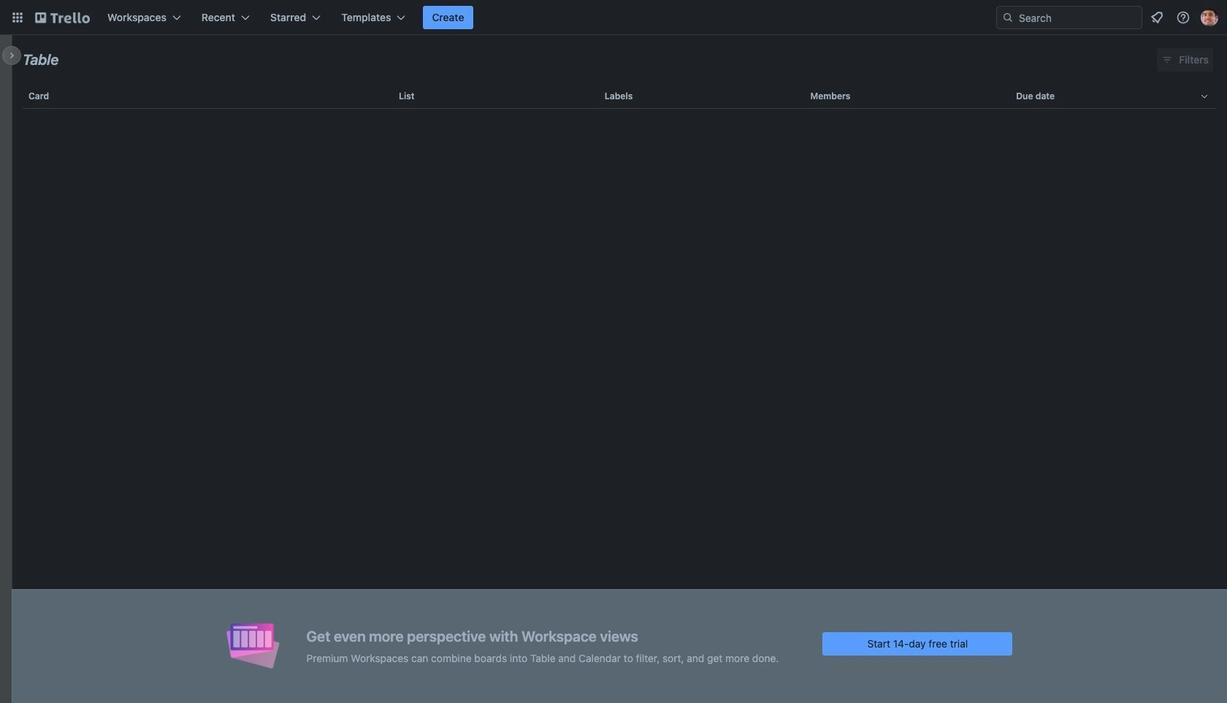 Task type: describe. For each thing, give the bounding box(es) containing it.
0 notifications image
[[1148, 9, 1166, 26]]

primary element
[[0, 0, 1227, 35]]

james peterson (jamespeterson93) image
[[1201, 9, 1219, 26]]

back to home image
[[35, 6, 90, 29]]

Search field
[[996, 6, 1143, 29]]



Task type: locate. For each thing, give the bounding box(es) containing it.
None text field
[[23, 46, 59, 74]]

row
[[23, 79, 1216, 114]]

search image
[[1002, 12, 1014, 23]]

table
[[12, 79, 1227, 704]]

open information menu image
[[1176, 10, 1191, 25]]



Task type: vqa. For each thing, say whether or not it's contained in the screenshot.
row
yes



